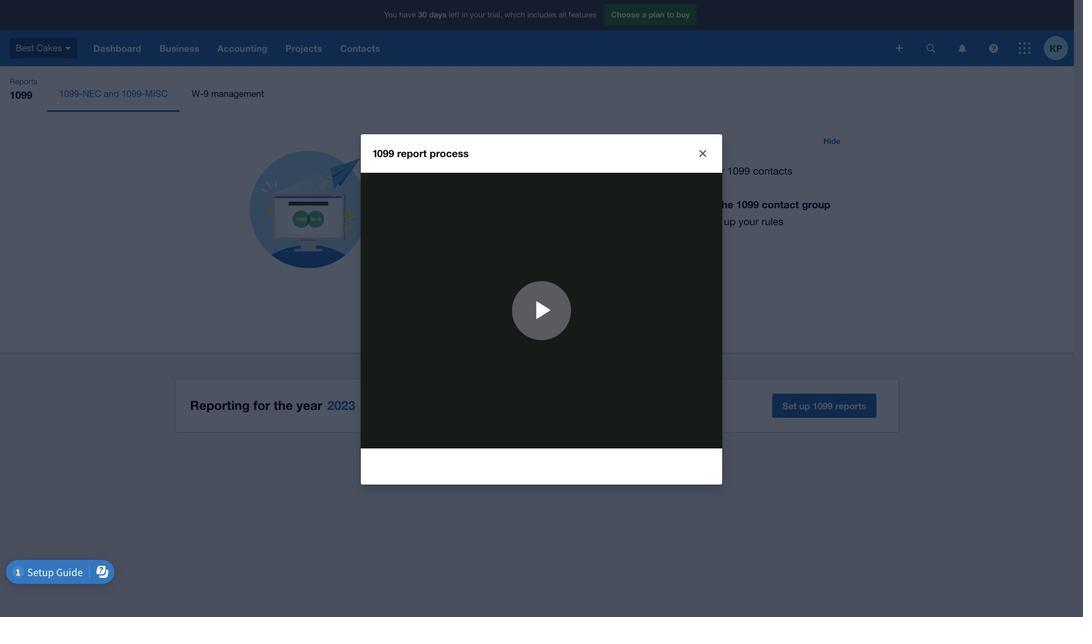 Task type: locate. For each thing, give the bounding box(es) containing it.
1 horizontal spatial w-
[[620, 133, 637, 148]]

by
[[566, 165, 577, 177]]

0 horizontal spatial up
[[724, 216, 736, 228]]

w-9 management
[[192, 89, 264, 99]]

0 horizontal spatial process
[[430, 147, 469, 159]]

1 vertical spatial up
[[800, 401, 811, 412]]

1 vertical spatial process
[[516, 307, 546, 317]]

1 vertical spatial and
[[550, 133, 572, 148]]

1099 inside reports 1099
[[10, 89, 32, 101]]

your
[[470, 10, 486, 19], [705, 165, 725, 177], [739, 216, 759, 228]]

identify
[[669, 165, 702, 177]]

2 horizontal spatial your
[[739, 216, 759, 228]]

2 vertical spatial to
[[706, 198, 715, 211]]

to left the identify at the right of the page
[[657, 165, 666, 177]]

a
[[642, 10, 647, 19]]

contact down run the cash payments by vendor report
[[527, 216, 562, 228]]

kp button
[[1045, 30, 1075, 66]]

main content
[[0, 112, 1075, 459]]

0 horizontal spatial your
[[470, 10, 486, 19]]

w-9 management link
[[180, 76, 276, 112]]

1099 inside dialog
[[373, 147, 394, 159]]

to up the setting
[[706, 198, 715, 211]]

1099
[[10, 89, 32, 101], [480, 133, 506, 148], [373, 147, 394, 159], [728, 165, 751, 177], [737, 198, 760, 211], [502, 216, 525, 228], [503, 278, 523, 288], [813, 401, 833, 412]]

1 vertical spatial group
[[565, 216, 592, 228]]

menu containing 1099-nec and 1099-misc
[[47, 76, 1075, 112]]

1 horizontal spatial to
[[667, 10, 675, 19]]

report left prepare
[[397, 147, 427, 159]]

up inside 'set up 1099 reports' button
[[800, 401, 811, 412]]

0 vertical spatial group
[[802, 198, 831, 211]]

1 vertical spatial 9
[[637, 133, 644, 148]]

2 horizontal spatial to
[[706, 198, 715, 211]]

0 horizontal spatial svg image
[[65, 47, 71, 50]]

1 horizontal spatial 9
[[637, 133, 644, 148]]

the up the setting
[[718, 198, 734, 211]]

report down the learn more about 1099 reporting "link"
[[491, 307, 514, 317]]

process left [1:39]
[[516, 307, 546, 317]]

1099- right reports 1099
[[59, 89, 83, 99]]

2 vertical spatial your
[[739, 216, 759, 228]]

add contact to the 1099 contact group select the 1099 contact group you populated when setting up your rules
[[453, 198, 831, 228]]

the
[[474, 165, 489, 177], [718, 198, 734, 211], [484, 216, 499, 228], [477, 307, 489, 317], [274, 398, 293, 414]]

9 left management
[[204, 89, 209, 99]]

to
[[667, 10, 675, 19], [657, 165, 666, 177], [706, 198, 715, 211]]

collect
[[576, 133, 617, 148]]

9
[[204, 89, 209, 99], [637, 133, 644, 148]]

0 vertical spatial up
[[724, 216, 736, 228]]

reports 1099
[[10, 77, 37, 101]]

group
[[802, 198, 831, 211], [565, 216, 592, 228]]

run
[[453, 165, 471, 177]]

0 horizontal spatial contact
[[527, 216, 562, 228]]

svg image
[[927, 44, 936, 53], [896, 45, 904, 52], [65, 47, 71, 50]]

1099-
[[59, 89, 83, 99], [122, 89, 145, 99]]

report right vendor
[[615, 165, 642, 177]]

your right in
[[470, 10, 486, 19]]

the right watch
[[477, 307, 489, 317]]

9 right the collect
[[637, 133, 644, 148]]

kp banner
[[0, 0, 1075, 66]]

0 horizontal spatial 1099-
[[59, 89, 83, 99]]

0 vertical spatial process
[[430, 147, 469, 159]]

reports link
[[5, 76, 42, 88]]

2023 button
[[323, 394, 371, 418]]

w- left management
[[192, 89, 204, 99]]

1 horizontal spatial svg image
[[989, 44, 999, 53]]

process
[[430, 147, 469, 159], [516, 307, 546, 317]]

payments
[[518, 165, 563, 177]]

svg image
[[1019, 42, 1031, 54], [959, 44, 967, 53], [989, 44, 999, 53]]

report
[[510, 133, 546, 148], [397, 147, 427, 159], [615, 165, 642, 177], [491, 307, 514, 317]]

0 horizontal spatial svg image
[[959, 44, 967, 53]]

up inside add contact to the 1099 contact group select the 1099 contact group you populated when setting up your rules
[[724, 216, 736, 228]]

and up by
[[550, 133, 572, 148]]

2 horizontal spatial svg image
[[927, 44, 936, 53]]

your down close image
[[705, 165, 725, 177]]

more
[[454, 278, 475, 288]]

0 horizontal spatial to
[[657, 165, 666, 177]]

0 horizontal spatial and
[[104, 89, 119, 99]]

1 vertical spatial your
[[705, 165, 725, 177]]

trial,
[[488, 10, 503, 19]]

1 horizontal spatial group
[[802, 198, 831, 211]]

up right the setting
[[724, 216, 736, 228]]

learn more about 1099 reporting link
[[429, 278, 574, 288]]

1 horizontal spatial 1099-
[[122, 89, 145, 99]]

1099- right nec
[[122, 89, 145, 99]]

and
[[104, 89, 119, 99], [550, 133, 572, 148]]

vendor
[[580, 165, 612, 177]]

svg image inside best cakes popup button
[[65, 47, 71, 50]]

populated
[[614, 216, 660, 228]]

your inside add contact to the 1099 contact group select the 1099 contact group you populated when setting up your rules
[[739, 216, 759, 228]]

to identify your 1099 contacts
[[654, 165, 793, 177]]

contact
[[666, 198, 703, 211], [762, 198, 800, 211], [527, 216, 562, 228]]

to inside add contact to the 1099 contact group select the 1099 contact group you populated when setting up your rules
[[706, 198, 715, 211]]

menu
[[47, 76, 1075, 112]]

watch the report process [1:39] button
[[429, 303, 576, 322]]

1099 inside button
[[813, 401, 833, 412]]

0 horizontal spatial w-
[[192, 89, 204, 99]]

1 vertical spatial w-
[[620, 133, 637, 148]]

0 horizontal spatial 9
[[204, 89, 209, 99]]

the right for
[[274, 398, 293, 414]]

1 vertical spatial to
[[657, 165, 666, 177]]

cash payments by vendor report link
[[492, 165, 654, 177]]

1099 report process dialog
[[361, 134, 723, 485]]

learn
[[429, 278, 452, 288]]

[1:39]
[[548, 307, 568, 317]]

0 vertical spatial your
[[470, 10, 486, 19]]

cash
[[492, 165, 515, 177]]

w-
[[192, 89, 204, 99], [620, 133, 637, 148]]

0 vertical spatial to
[[667, 10, 675, 19]]

1 horizontal spatial up
[[800, 401, 811, 412]]

0 vertical spatial 9
[[204, 89, 209, 99]]

and right nec
[[104, 89, 119, 99]]

process up run
[[430, 147, 469, 159]]

up
[[724, 216, 736, 228], [800, 401, 811, 412]]

main content containing prepare 1099 report and collect w-9
[[0, 112, 1075, 459]]

hide
[[824, 136, 841, 146]]

learn more about 1099 reporting
[[429, 278, 562, 288]]

w- right the collect
[[620, 133, 637, 148]]

1099-nec and 1099-misc link
[[47, 76, 180, 112]]

0 horizontal spatial group
[[565, 216, 592, 228]]

when
[[663, 216, 688, 228]]

1 horizontal spatial process
[[516, 307, 546, 317]]

report inside "button"
[[491, 307, 514, 317]]

nec
[[83, 89, 101, 99]]

30
[[418, 10, 427, 19]]

cakes
[[37, 43, 62, 53]]

to left buy
[[667, 10, 675, 19]]

buy
[[677, 10, 690, 19]]

contact up when on the top of the page
[[666, 198, 703, 211]]

contact up rules
[[762, 198, 800, 211]]

set up 1099 reports button
[[773, 394, 877, 418]]

your left rules
[[739, 216, 759, 228]]

select
[[453, 216, 482, 228]]

0 vertical spatial and
[[104, 89, 119, 99]]

up right set
[[800, 401, 811, 412]]

contacts
[[753, 165, 793, 177]]



Task type: describe. For each thing, give the bounding box(es) containing it.
2 horizontal spatial svg image
[[1019, 42, 1031, 54]]

which
[[505, 10, 526, 19]]

to inside the kp 'banner'
[[667, 10, 675, 19]]

the right select
[[484, 216, 499, 228]]

left
[[449, 10, 460, 19]]

reports
[[10, 77, 37, 86]]

kp
[[1050, 42, 1063, 53]]

set up 1099 reports
[[783, 401, 867, 412]]

reporting for the year
[[190, 398, 323, 414]]

reporting
[[526, 278, 562, 288]]

your inside the you have 30 days left in your trial, which includes all features
[[470, 10, 486, 19]]

0 vertical spatial w-
[[192, 89, 204, 99]]

and inside 1099-nec and 1099-misc link
[[104, 89, 119, 99]]

you have 30 days left in your trial, which includes all features
[[384, 10, 597, 19]]

the inside "button"
[[477, 307, 489, 317]]

prepare
[[429, 133, 476, 148]]

report inside dialog
[[397, 147, 427, 159]]

choose a plan to buy
[[612, 10, 690, 19]]

in
[[462, 10, 468, 19]]

about
[[477, 278, 501, 288]]

days
[[429, 10, 447, 19]]

choose
[[612, 10, 640, 19]]

close button
[[691, 141, 716, 165]]

management
[[211, 89, 264, 99]]

best cakes button
[[0, 30, 84, 66]]

close image
[[700, 150, 707, 157]]

set
[[783, 401, 797, 412]]

watch
[[451, 307, 475, 317]]

1 horizontal spatial svg image
[[896, 45, 904, 52]]

process inside "button"
[[516, 307, 546, 317]]

1 horizontal spatial and
[[550, 133, 572, 148]]

hide button
[[817, 131, 848, 151]]

2 horizontal spatial contact
[[762, 198, 800, 211]]

misc
[[145, 89, 168, 99]]

year
[[297, 398, 323, 414]]

you
[[594, 216, 611, 228]]

plan
[[649, 10, 665, 19]]

includes
[[528, 10, 557, 19]]

1 horizontal spatial contact
[[666, 198, 703, 211]]

2 1099- from the left
[[122, 89, 145, 99]]

1 1099- from the left
[[59, 89, 83, 99]]

watch the report process [1:39]
[[451, 307, 568, 317]]

report up payments
[[510, 133, 546, 148]]

prepare 1099 report and collect w-9
[[429, 133, 644, 148]]

best
[[16, 43, 34, 53]]

for
[[253, 398, 270, 414]]

2023
[[327, 398, 356, 414]]

rules
[[762, 216, 784, 228]]

the right run
[[474, 165, 489, 177]]

features
[[569, 10, 597, 19]]

setting
[[691, 216, 722, 228]]

process inside dialog
[[430, 147, 469, 159]]

add
[[644, 198, 663, 211]]

1 horizontal spatial your
[[705, 165, 725, 177]]

run the cash payments by vendor report
[[453, 165, 642, 177]]

reporting
[[190, 398, 250, 414]]

you
[[384, 10, 397, 19]]

have
[[400, 10, 416, 19]]

reports
[[836, 401, 867, 412]]

best cakes
[[16, 43, 62, 53]]

all
[[559, 10, 567, 19]]

1099 report process
[[373, 147, 469, 159]]

1099-nec and 1099-misc
[[59, 89, 168, 99]]



Task type: vqa. For each thing, say whether or not it's contained in the screenshot.
prepare 1099 report and collect w-9
yes



